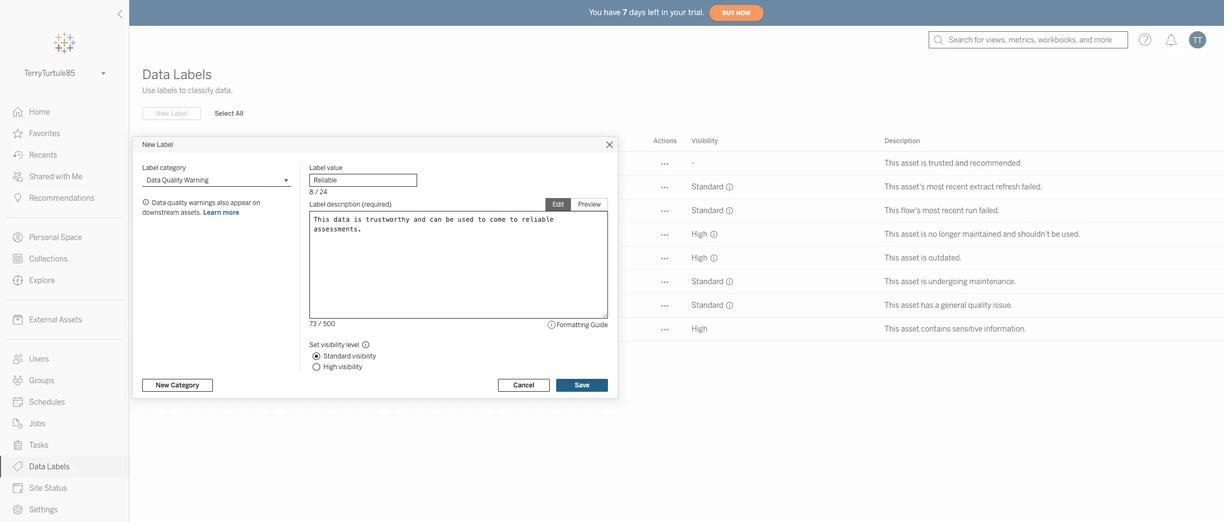 Task type: locate. For each thing, give the bounding box(es) containing it.
1 vertical spatial failed.
[[979, 206, 1000, 216]]

data labels
[[29, 463, 70, 472]]

1 vertical spatial recent
[[942, 206, 964, 216]]

/ for 73
[[318, 320, 322, 328]]

quality
[[167, 199, 187, 207], [968, 301, 991, 310]]

row containing warning - flow run failed
[[129, 199, 1224, 223]]

7 this from the top
[[885, 301, 899, 310]]

select all button
[[208, 107, 251, 120]]

0 horizontal spatial labels
[[47, 463, 70, 472]]

4 is from the top
[[921, 278, 927, 287]]

asset for no
[[901, 230, 919, 239]]

and
[[955, 159, 968, 168], [1003, 230, 1016, 239]]

/
[[315, 188, 318, 196], [318, 320, 322, 328]]

73
[[309, 320, 317, 328]]

2 vertical spatial -
[[193, 206, 196, 216]]

/ right 73
[[318, 320, 322, 328]]

asset left outdated.
[[901, 254, 919, 263]]

1 asset from the top
[[901, 159, 919, 168]]

this left contains
[[885, 325, 899, 334]]

row group
[[129, 152, 1224, 342]]

learn more link
[[203, 208, 240, 217]]

visibility
[[321, 341, 345, 349], [352, 353, 376, 360], [339, 364, 362, 371]]

this
[[885, 159, 899, 168], [885, 183, 899, 192], [885, 206, 899, 216], [885, 230, 899, 239], [885, 254, 899, 263], [885, 278, 899, 287], [885, 301, 899, 310], [885, 325, 899, 334]]

1 vertical spatial category
[[171, 382, 199, 389]]

most right flow's
[[922, 206, 940, 216]]

shared
[[29, 172, 54, 182]]

0 horizontal spatial run
[[215, 206, 227, 216]]

data inside "main navigation. press the up and down arrow keys to access links." element
[[29, 463, 45, 472]]

0 vertical spatial new label
[[156, 110, 188, 118]]

most right asset's
[[927, 183, 944, 192]]

this left has
[[885, 301, 899, 310]]

quality inside data quality warnings also appear on downstream assets.
[[167, 199, 187, 207]]

buy
[[722, 9, 735, 16]]

0 vertical spatial /
[[315, 188, 318, 196]]

5 this from the top
[[885, 254, 899, 263]]

trusted
[[928, 159, 954, 168]]

row containing certification
[[129, 152, 1224, 176]]

this down description
[[885, 159, 899, 168]]

formatting guide
[[557, 322, 608, 329]]

grid
[[129, 132, 1224, 523]]

data quality warning button
[[142, 174, 292, 187]]

most
[[927, 183, 944, 192], [922, 206, 940, 216]]

1 vertical spatial labels
[[47, 463, 70, 472]]

label left category
[[142, 164, 158, 172]]

failed. up this asset is no longer maintained and shouldn't be used.
[[979, 206, 1000, 216]]

0 vertical spatial new
[[156, 110, 169, 118]]

label down to
[[171, 110, 188, 118]]

0 vertical spatial most
[[927, 183, 944, 192]]

1 vertical spatial and
[[1003, 230, 1016, 239]]

1 horizontal spatial failed
[[250, 183, 269, 192]]

data up site
[[29, 463, 45, 472]]

data up downstream
[[152, 199, 166, 207]]

schedules
[[29, 398, 65, 407]]

description
[[885, 137, 920, 145]]

information.
[[984, 325, 1027, 334]]

1 is from the top
[[921, 159, 927, 168]]

downstream
[[142, 209, 179, 216]]

days
[[629, 8, 646, 17]]

1 vertical spatial -
[[193, 183, 196, 192]]

label category
[[142, 164, 186, 172]]

this left flow's
[[885, 206, 899, 216]]

shouldn't
[[1018, 230, 1050, 239]]

1 horizontal spatial run
[[449, 206, 460, 213]]

labels
[[173, 67, 212, 82], [47, 463, 70, 472]]

new label down labels
[[156, 110, 188, 118]]

is left trusted
[[921, 159, 927, 168]]

standard for this asset is undergoing maintenance.
[[692, 278, 724, 287]]

1 vertical spatial most
[[922, 206, 940, 216]]

new
[[156, 110, 169, 118], [142, 141, 155, 148], [156, 382, 169, 389]]

label for label value
[[309, 164, 326, 172]]

data down 'label category'
[[147, 177, 161, 184]]

1 this from the top
[[885, 159, 899, 168]]

4 row from the top
[[129, 223, 1224, 247]]

label for label category
[[142, 164, 158, 172]]

2 row from the top
[[129, 176, 1224, 199]]

data
[[142, 67, 170, 82], [147, 177, 161, 184], [152, 199, 166, 207], [29, 463, 45, 472]]

data for data quality warnings also appear on downstream assets.
[[152, 199, 166, 207]]

1 vertical spatial new label
[[142, 141, 173, 148]]

0 vertical spatial recent
[[946, 183, 968, 192]]

- for warning - flow run failed
[[193, 206, 196, 216]]

0 vertical spatial visibility
[[321, 341, 345, 349]]

label value
[[309, 164, 343, 172]]

all
[[236, 110, 244, 118]]

asset down description
[[901, 159, 919, 168]]

label left 'value'
[[309, 164, 326, 172]]

labels inside "main navigation. press the up and down arrow keys to access links." element
[[47, 463, 70, 472]]

appear
[[230, 199, 251, 207]]

home
[[29, 108, 50, 117]]

- for warning - extract refresh failed
[[193, 183, 196, 192]]

- left learn
[[193, 206, 196, 216]]

standard visibility high visibility
[[323, 353, 376, 371]]

buy now button
[[709, 4, 764, 22]]

select all
[[215, 110, 244, 118]]

new inside button
[[156, 110, 169, 118]]

set visibility level option group
[[309, 339, 608, 373]]

information image
[[547, 320, 557, 330]]

is for no
[[921, 230, 927, 239]]

2 refresh from the left
[[996, 183, 1020, 192]]

quality up assets.
[[167, 199, 187, 207]]

0 horizontal spatial quality
[[167, 199, 187, 207]]

your
[[670, 8, 686, 17]]

most for asset's
[[927, 183, 944, 192]]

0 vertical spatial quality
[[167, 199, 187, 207]]

this left outdated.
[[885, 254, 899, 263]]

recents link
[[0, 144, 129, 166]]

quality left issue.
[[968, 301, 991, 310]]

description
[[327, 201, 360, 208]]

is for undergoing
[[921, 278, 927, 287]]

1 horizontal spatial labels
[[173, 67, 212, 82]]

label description (required)
[[309, 201, 392, 208]]

4 asset from the top
[[901, 278, 919, 287]]

shared with me link
[[0, 166, 129, 188]]

site status
[[29, 485, 67, 494]]

new label
[[156, 110, 188, 118], [142, 141, 173, 148]]

recent
[[946, 183, 968, 192], [942, 206, 964, 216]]

1 horizontal spatial quality
[[968, 301, 991, 310]]

asset for sensitive
[[901, 325, 919, 334]]

no
[[928, 230, 937, 239]]

0 vertical spatial labels
[[173, 67, 212, 82]]

asset down this asset is outdated.
[[901, 278, 919, 287]]

tasks link
[[0, 435, 129, 457]]

2 is from the top
[[921, 230, 927, 239]]

warnings
[[189, 199, 216, 207]]

recent down this asset is trusted and recommended.
[[946, 183, 968, 192]]

flow's
[[901, 206, 921, 216]]

this for this asset contains sensitive information.
[[885, 325, 899, 334]]

is left outdated.
[[921, 254, 927, 263]]

data inside data labels use labels to classify data.
[[142, 67, 170, 82]]

refresh
[[224, 183, 248, 192], [996, 183, 1020, 192]]

3 row from the top
[[129, 199, 1224, 223]]

this left asset's
[[885, 183, 899, 192]]

category inside popup button
[[171, 382, 199, 389]]

this for this asset is undergoing maintenance.
[[885, 278, 899, 287]]

is for trusted
[[921, 159, 927, 168]]

this for this asset's most recent extract refresh failed.
[[885, 183, 899, 192]]

failed for warning - extract refresh failed
[[250, 183, 269, 192]]

0 horizontal spatial refresh
[[224, 183, 248, 192]]

refresh up appear
[[224, 183, 248, 192]]

asset left has
[[901, 301, 919, 310]]

8 row from the top
[[129, 318, 1224, 342]]

personal space link
[[0, 227, 129, 248]]

1 horizontal spatial refresh
[[996, 183, 1020, 192]]

6 asset from the top
[[901, 325, 919, 334]]

you have 7 days left in your trial.
[[589, 8, 704, 17]]

this down this asset is outdated.
[[885, 278, 899, 287]]

asset left no
[[901, 230, 919, 239]]

external
[[29, 316, 57, 325]]

explore link
[[0, 270, 129, 292]]

3 this from the top
[[885, 206, 899, 216]]

5 asset from the top
[[901, 301, 919, 310]]

2 vertical spatial new
[[156, 382, 169, 389]]

data quality warnings also appear on downstream assets.
[[142, 199, 260, 216]]

Label description (required) text field
[[309, 211, 608, 319]]

refresh right extract
[[996, 183, 1020, 192]]

1 vertical spatial visibility
[[352, 353, 376, 360]]

0 horizontal spatial failed
[[229, 206, 247, 216]]

8 this from the top
[[885, 325, 899, 334]]

- left extract
[[193, 183, 196, 192]]

and left shouldn't
[[1003, 230, 1016, 239]]

most for flow's
[[922, 206, 940, 216]]

2 asset from the top
[[901, 230, 919, 239]]

0 vertical spatial and
[[955, 159, 968, 168]]

labels inside data labels use labels to classify data.
[[173, 67, 212, 82]]

1 vertical spatial /
[[318, 320, 322, 328]]

recommendations link
[[0, 188, 129, 209]]

/ right 8
[[315, 188, 318, 196]]

6 row from the top
[[129, 271, 1224, 294]]

2 this from the top
[[885, 183, 899, 192]]

(required)
[[362, 201, 392, 208]]

standard for this flow's most recent run failed.
[[692, 206, 724, 216]]

data inside popup button
[[147, 177, 161, 184]]

actions
[[653, 137, 677, 145]]

label
[[171, 110, 188, 118], [157, 141, 173, 148], [142, 164, 158, 172], [309, 164, 326, 172], [309, 201, 326, 208]]

maintenance.
[[969, 278, 1016, 287]]

labels for data labels
[[47, 463, 70, 472]]

value
[[419, 137, 436, 145]]

7 row from the top
[[129, 294, 1224, 318]]

row
[[129, 152, 1224, 176], [129, 176, 1224, 199], [129, 199, 1224, 223], [129, 223, 1224, 247], [129, 247, 1224, 271], [129, 271, 1224, 294], [129, 294, 1224, 318], [129, 318, 1224, 342]]

6 this from the top
[[885, 278, 899, 287]]

- down visibility
[[692, 159, 694, 168]]

is down this asset is outdated.
[[921, 278, 927, 287]]

data for data labels use labels to classify data.
[[142, 67, 170, 82]]

longer
[[939, 230, 961, 239]]

jobs link
[[0, 413, 129, 435]]

new inside popup button
[[156, 382, 169, 389]]

label for label description (required)
[[309, 201, 326, 208]]

row containing warning - extract refresh failed
[[129, 176, 1224, 199]]

1 row from the top
[[129, 152, 1224, 176]]

4 this from the top
[[885, 230, 899, 239]]

labels up classify
[[173, 67, 212, 82]]

asset left contains
[[901, 325, 919, 334]]

data for data labels
[[29, 463, 45, 472]]

tasks
[[29, 441, 48, 451]]

visibility for set
[[321, 341, 345, 349]]

me
[[72, 172, 83, 182]]

recent for run
[[942, 206, 964, 216]]

warning - extract refresh failed
[[163, 183, 269, 192]]

labels up 'status'
[[47, 463, 70, 472]]

and right trusted
[[955, 159, 968, 168]]

site status link
[[0, 478, 129, 500]]

asset
[[901, 159, 919, 168], [901, 230, 919, 239], [901, 254, 919, 263], [901, 278, 919, 287], [901, 301, 919, 310], [901, 325, 919, 334]]

failed. down recommended.
[[1022, 183, 1043, 192]]

asset for undergoing
[[901, 278, 919, 287]]

3 is from the top
[[921, 254, 927, 263]]

recent up longer
[[942, 206, 964, 216]]

personal
[[29, 233, 59, 243]]

this for this asset is no longer maintained and shouldn't be used.
[[885, 230, 899, 239]]

1 horizontal spatial failed.
[[1022, 183, 1043, 192]]

space
[[61, 233, 82, 243]]

main navigation. press the up and down arrow keys to access links. element
[[0, 101, 129, 521]]

data up the 'use'
[[142, 67, 170, 82]]

new label up 'label category'
[[142, 141, 173, 148]]

label down 8 / 24
[[309, 201, 326, 208]]

3 asset from the top
[[901, 254, 919, 263]]

0 horizontal spatial and
[[955, 159, 968, 168]]

1 vertical spatial quality
[[968, 301, 991, 310]]

category
[[160, 164, 186, 172]]

recents
[[29, 151, 57, 160]]

is left no
[[921, 230, 927, 239]]

status
[[44, 485, 67, 494]]

data inside data quality warnings also appear on downstream assets.
[[152, 199, 166, 207]]

external assets
[[29, 316, 82, 325]]

select
[[215, 110, 234, 118]]

category
[[163, 137, 191, 145], [171, 382, 199, 389]]

is for outdated.
[[921, 254, 927, 263]]

this up this asset is outdated.
[[885, 230, 899, 239]]



Task type: vqa. For each thing, say whether or not it's contained in the screenshot.


Task type: describe. For each thing, give the bounding box(es) containing it.
also
[[217, 199, 229, 207]]

new category button
[[142, 379, 213, 392]]

new label inside button
[[156, 110, 188, 118]]

1 vertical spatial new
[[142, 141, 155, 148]]

edit
[[553, 201, 564, 208]]

this for this asset is outdated.
[[885, 254, 899, 263]]

5 row from the top
[[129, 247, 1224, 271]]

this for this asset is trusted and recommended.
[[885, 159, 899, 168]]

standard for this asset has a general quality issue.
[[692, 301, 724, 310]]

0 vertical spatial category
[[163, 137, 191, 145]]

be
[[1051, 230, 1060, 239]]

recommendations
[[29, 194, 94, 203]]

explore
[[29, 277, 55, 286]]

new for select all
[[156, 110, 169, 118]]

guide
[[591, 322, 608, 329]]

2 horizontal spatial failed
[[461, 206, 478, 213]]

extract
[[970, 183, 994, 192]]

this for this asset has a general quality issue.
[[885, 301, 899, 310]]

formatting
[[557, 322, 589, 329]]

1 horizontal spatial and
[[1003, 230, 1016, 239]]

assets
[[59, 316, 82, 325]]

on
[[253, 199, 260, 207]]

extract
[[197, 183, 222, 192]]

24
[[320, 188, 327, 196]]

73 / 500
[[309, 320, 335, 328]]

flow run failed
[[433, 206, 478, 213]]

standard for this asset's most recent extract refresh failed.
[[692, 183, 724, 192]]

favorites link
[[0, 123, 129, 144]]

asset's
[[901, 183, 925, 192]]

visibility for standard
[[352, 353, 376, 360]]

editor mode option group
[[546, 198, 608, 211]]

groups link
[[0, 370, 129, 392]]

learn more
[[203, 209, 239, 216]]

settings
[[29, 506, 58, 515]]

0 horizontal spatial flow
[[197, 206, 213, 216]]

warning inside popup button
[[184, 177, 209, 184]]

0 vertical spatial -
[[692, 159, 694, 168]]

8 / 24
[[309, 188, 327, 196]]

high inside standard visibility high visibility
[[323, 364, 337, 371]]

warning - flow run failed
[[163, 206, 247, 216]]

grid containing certification
[[129, 132, 1224, 523]]

new label inside dialog
[[142, 141, 173, 148]]

/ for 8
[[315, 188, 318, 196]]

1 refresh from the left
[[224, 183, 248, 192]]

navigation panel element
[[0, 32, 129, 521]]

cancel
[[513, 382, 534, 389]]

personal space
[[29, 233, 82, 243]]

this asset is outdated.
[[885, 254, 962, 263]]

asset for outdated.
[[901, 254, 919, 263]]

jobs
[[29, 420, 45, 429]]

row group containing certification
[[129, 152, 1224, 342]]

site
[[29, 485, 43, 494]]

outdated.
[[928, 254, 962, 263]]

shared with me
[[29, 172, 83, 182]]

this asset is undergoing maintenance.
[[885, 278, 1016, 287]]

asset for a
[[901, 301, 919, 310]]

users link
[[0, 349, 129, 370]]

left
[[648, 8, 659, 17]]

now
[[736, 9, 751, 16]]

this asset contains sensitive information.
[[885, 325, 1027, 334]]

collections link
[[0, 248, 129, 270]]

use
[[142, 86, 155, 95]]

favorites
[[29, 129, 60, 139]]

you
[[589, 8, 602, 17]]

custom label dialog info tooltip image
[[142, 199, 150, 206]]

labels for data labels use labels to classify data.
[[173, 67, 212, 82]]

data for data quality warning
[[147, 177, 161, 184]]

recommended.
[[970, 159, 1023, 168]]

issue.
[[993, 301, 1013, 310]]

Label value text field
[[309, 174, 417, 187]]

buy now
[[722, 9, 751, 16]]

warning for extract
[[163, 183, 191, 192]]

users
[[29, 355, 49, 364]]

collections
[[29, 255, 68, 264]]

8
[[309, 188, 313, 196]]

0 horizontal spatial failed.
[[979, 206, 1000, 216]]

assets.
[[181, 209, 201, 216]]

0 vertical spatial failed.
[[1022, 183, 1043, 192]]

this for this flow's most recent run failed.
[[885, 206, 899, 216]]

recent for extract
[[946, 183, 968, 192]]

set
[[309, 341, 319, 349]]

this asset's most recent extract refresh failed.
[[885, 183, 1043, 192]]

1 horizontal spatial flow
[[433, 206, 448, 213]]

save button
[[556, 379, 608, 392]]

warning for flow
[[163, 206, 191, 216]]

sensitive
[[952, 325, 983, 334]]

cancel button
[[498, 379, 550, 392]]

this flow's most recent run failed.
[[885, 206, 1000, 216]]

contains
[[921, 325, 951, 334]]

visibility
[[692, 137, 718, 145]]

2 horizontal spatial run
[[966, 206, 977, 216]]

asset for trusted
[[901, 159, 919, 168]]

with
[[56, 172, 70, 182]]

set visibility level
[[309, 341, 359, 349]]

data labels use labels to classify data.
[[142, 67, 233, 95]]

new for cancel
[[156, 382, 169, 389]]

7
[[623, 8, 627, 17]]

in
[[662, 8, 668, 17]]

certification
[[163, 159, 205, 168]]

labels
[[157, 86, 177, 95]]

undergoing
[[928, 278, 968, 287]]

this asset has a general quality issue.
[[885, 301, 1013, 310]]

quality
[[162, 177, 183, 184]]

failed for warning - flow run failed
[[229, 206, 247, 216]]

2 vertical spatial visibility
[[339, 364, 362, 371]]

standard inside standard visibility high visibility
[[323, 353, 351, 360]]

label up 'label category'
[[157, 141, 173, 148]]

trial.
[[688, 8, 704, 17]]

more
[[223, 209, 239, 216]]

new label dialog
[[133, 137, 618, 399]]

label inside new label button
[[171, 110, 188, 118]]

new label button
[[142, 107, 201, 120]]

value
[[327, 164, 343, 172]]

general
[[941, 301, 966, 310]]

new category
[[156, 382, 199, 389]]



